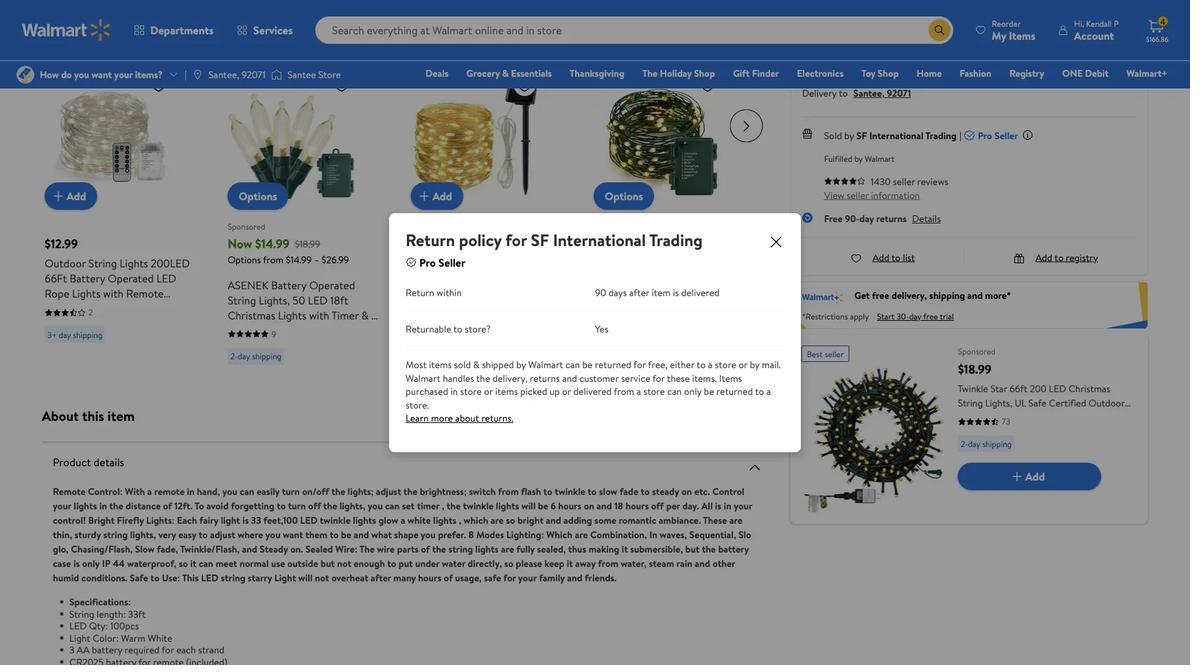 Task type: locate. For each thing, give the bounding box(es) containing it.
turn up feet,100
[[288, 499, 306, 513]]

2 horizontal spatial &
[[502, 67, 509, 80]]

many
[[394, 571, 416, 585]]

but down sealed
[[321, 557, 335, 570]]

string inside $12.99 outdoor string lights 200led 66ft battery operated led rope lights with remote indoor timer fairy lights for patio easter christmas party cool white
[[88, 256, 117, 271]]

what
[[82, 23, 102, 36], [371, 528, 392, 542]]

walmart image
[[22, 19, 111, 41]]

$13.99 up return within
[[411, 235, 444, 252]]

battery right aa
[[92, 644, 122, 657]]

and right up
[[562, 372, 577, 385]]

days
[[609, 286, 627, 299]]

0 horizontal spatial 8
[[371, 308, 378, 323]]

twinkle star 66ft 200 led christmas string lights, ul safe certified outdoor fairy lights plug in, expandable green wire clear bulbs mini lights 8 modes, xmas tree wedding party decoration, warm white image
[[802, 368, 947, 514]]

your down "control"
[[734, 499, 752, 513]]

options up $10.99
[[605, 188, 643, 204]]

0 horizontal spatial home
[[667, 308, 696, 323]]

to up 6
[[544, 485, 553, 498]]

1 horizontal spatial delivery
[[1065, 33, 1100, 47]]

distance
[[126, 499, 161, 513]]

2 vertical spatial twinkle
[[320, 514, 351, 527]]

seller down 4.128 stars out of 5, based on 1430 seller reviews "element"
[[847, 188, 869, 202]]

now left $10.99
[[594, 235, 618, 252]]

0 horizontal spatial delivery,
[[493, 372, 528, 385]]

0 horizontal spatial will
[[298, 571, 313, 585]]

but
[[685, 543, 700, 556], [321, 557, 335, 570]]

lights up control!
[[74, 499, 97, 513]]

1 horizontal spatial of
[[421, 543, 430, 556]]

1 horizontal spatial hours
[[558, 499, 582, 513]]

customers
[[104, 23, 148, 36]]

details button
[[912, 212, 941, 225]]

operated inside asenek battery operated string lights, 50 led 18ft christmas lights with timer & 8 modes for christmas tree wreath party wedding decor, warm white
[[309, 277, 355, 292]]

product group
[[45, 44, 197, 370], [228, 44, 381, 370], [411, 44, 564, 370], [594, 44, 747, 370]]

your
[[53, 499, 71, 513], [734, 499, 752, 513], [518, 571, 537, 585]]

1 vertical spatial turn
[[288, 499, 306, 513]]

so left please
[[504, 557, 514, 570]]

0 vertical spatial remote
[[126, 286, 164, 301]]

lights up prefer. on the left bottom of the page
[[433, 514, 457, 527]]

thin,
[[53, 528, 72, 542]]

seller for information
[[847, 188, 869, 202]]

options link for now $14.99
[[228, 182, 288, 210]]

lights
[[120, 256, 148, 271], [532, 271, 561, 286], [72, 286, 100, 301], [133, 301, 162, 316], [500, 301, 529, 316], [278, 308, 307, 323], [619, 308, 648, 323]]

1 horizontal spatial or
[[562, 385, 571, 398]]

200led inside $13.99 solar fairy lights,waterproof 200led 72ft solar string lights with 8 modes, super bright copper wire solar lights outdoor for tree, patio, garden, party decoration
[[411, 271, 450, 286]]

seller for reviews
[[893, 175, 915, 188]]

9
[[272, 328, 276, 340]]

with left "18ft"
[[309, 308, 329, 323]]

sponsored down get free delivery, shipping and more* banner
[[958, 346, 996, 358]]

battery inside remote control: with a remote in hand, you can easily turn on/off the lights; adjust the brightness; switch from flash to twinkle to slow fade to steady on etc. control your lights in the distance of 12ft. to avoid forgetting to turn off the lights, you can set timer , the twinkle lights will be 6 hours on and 18 hours off per day. all is in your control! bright firefly lights: each fairy light is 33 feet,100 led twinkle lights glow a white lights , which are so bright and adding some romantic ambiance. these are thin, sturdy string lights, very easy to adjust where you want them to be and what shape you prefer. 8 modes lighting: which are combination, in waves, sequential, slo glo, chasing/flash, slow fade, twinkle/flash, and steady on. sealed wire: the wire parts of the string lights are fully sealed, thus making it submersible, but the battery case is only ip 44 waterproof, so it can meet normal use outside but not enough to put under water directly, so please keep it away from water, steam rain and other humid conditions. safe to use: this led string starry light will not overheat after many hours of usage, safe for your family and friends.
[[718, 543, 749, 556]]

1 horizontal spatial but
[[685, 543, 700, 556]]

200led
[[151, 256, 190, 271], [411, 271, 450, 286]]

0 vertical spatial after
[[629, 286, 650, 299]]

hours up romantic
[[626, 499, 649, 513]]

73
[[1002, 416, 1011, 428]]

3+
[[47, 329, 57, 340]]

1 vertical spatial warm
[[121, 632, 145, 645]]

party inside $12.99 outdoor string lights 200led 66ft battery operated led rope lights with remote indoor timer fairy lights for patio easter christmas party cool white
[[155, 316, 180, 331]]

off down on/off
[[308, 499, 321, 513]]

2 return from the top
[[406, 286, 434, 299]]

0 horizontal spatial delivery
[[802, 86, 837, 100]]

& right 'grocery'
[[502, 67, 509, 80]]

0 horizontal spatial free
[[872, 289, 889, 302]]

outdoor
[[45, 256, 86, 271], [411, 316, 452, 331]]

sponsored
[[228, 220, 265, 232], [958, 346, 996, 358]]

1 vertical spatial lights,
[[130, 528, 156, 542]]

0 horizontal spatial $18.99
[[295, 237, 320, 250]]

battery inside $12.99 outdoor string lights 200led 66ft battery operated led rope lights with remote indoor timer fairy lights for patio easter christmas party cool white
[[70, 271, 105, 286]]

lights,
[[340, 499, 365, 513], [130, 528, 156, 542]]

2 add to cart image from the left
[[416, 188, 433, 204]]

all
[[702, 499, 713, 513]]

1 vertical spatial sponsored
[[958, 346, 996, 358]]

sealed
[[305, 543, 333, 556]]

1 vertical spatial only
[[82, 557, 100, 570]]

slo
[[739, 528, 751, 542]]

add to favorites list, asenek battery operated string lights, 50 led 18ft christmas lights with timer & 8 modes for christmas tree wreath party wedding decor, warm white image
[[333, 77, 350, 94]]

of up "under"
[[421, 543, 430, 556]]

returns.
[[481, 412, 514, 425]]

lights, up 9
[[259, 292, 290, 308]]

white down 9
[[258, 353, 286, 368]]

on up the day.
[[682, 485, 692, 498]]

white for $12.99
[[70, 331, 98, 346]]

shipped
[[482, 358, 514, 372]]

1 horizontal spatial not
[[337, 557, 351, 570]]

string up wreath
[[228, 292, 256, 308]]

200led for $12.99
[[151, 256, 190, 271]]

timer inside $12.99 outdoor string lights 200led 66ft battery operated led rope lights with remote indoor timer fairy lights for patio easter christmas party cool white
[[78, 301, 105, 316]]

1 horizontal spatial bright
[[509, 286, 539, 301]]

0 horizontal spatial seller
[[439, 255, 466, 270]]

1 vertical spatial $14.99
[[286, 253, 312, 266]]

sf inside dialog
[[531, 228, 549, 251]]

is
[[673, 286, 679, 299], [715, 499, 722, 513], [242, 514, 249, 527], [73, 557, 80, 570]]

bright
[[518, 514, 544, 527]]

off left per
[[651, 499, 664, 513]]

twinkle up 6
[[555, 485, 586, 498]]

4 product group from the left
[[594, 44, 747, 370]]

super
[[480, 286, 507, 301]]

and left more* on the top of page
[[968, 289, 983, 302]]

add button
[[45, 182, 97, 210], [411, 182, 463, 210], [958, 463, 1102, 491]]

after inside return policy for sf international trading dialog
[[629, 286, 650, 299]]

0 horizontal spatial bright
[[88, 514, 115, 527]]

returns down information
[[876, 212, 907, 225]]

sponsored inside 'sponsored now $14.99 $18.99 options from $14.99 – $26.99'
[[228, 220, 265, 232]]

in inside most items sold & shipped by walmart can be returned for free, either to a store or by mail. walmart handles the delivery, returns and customer service for these items. items purchased in store or items picked up or delivered from a store can only be returned to a store. learn more about returns.
[[451, 385, 458, 398]]

ft
[[628, 292, 640, 308]]

to down waterproof,
[[151, 571, 160, 585]]

items for you
[[86, 2, 119, 22]]

1 horizontal spatial warm
[[228, 353, 256, 368]]

a right with on the bottom
[[147, 485, 152, 498]]

start 30-day free trial
[[877, 311, 954, 323]]

0 vertical spatial 8
[[434, 286, 440, 301]]

specifications: string length: 33ft led qty: 100pcs light color: warm white 3 aa battery required for each strand
[[69, 596, 224, 657]]

lights
[[74, 499, 97, 513], [496, 499, 519, 513], [353, 514, 376, 527], [433, 514, 457, 527], [475, 543, 499, 556]]

adjust right lights;
[[376, 485, 401, 498]]

$13.99
[[411, 235, 444, 252], [660, 237, 686, 250]]

now
[[228, 235, 252, 252], [594, 235, 618, 252]]

led inside loende christmas lights, 50 led 17 ft battery operated fairy lights for home party garden christmas decoration, 1 pack
[[594, 292, 614, 308]]

next slide for similar items you might like list image
[[730, 109, 763, 142]]

the down price
[[643, 67, 658, 80]]

for inside $13.99 solar fairy lights,waterproof 200led 72ft solar string lights with 8 modes, super bright copper wire solar lights outdoor for tree, patio, garden, party decoration
[[454, 316, 469, 331]]

200led inside $12.99 outdoor string lights 200led 66ft battery operated led rope lights with remote indoor timer fairy lights for patio easter christmas party cool white
[[151, 256, 190, 271]]

1 horizontal spatial item
[[652, 286, 671, 299]]

pro right the |
[[978, 129, 992, 142]]

in
[[650, 528, 658, 542]]

family
[[539, 571, 565, 585]]

sturdy
[[75, 528, 101, 542]]

normal
[[240, 557, 269, 570]]

bright right super
[[509, 286, 539, 301]]

handles
[[443, 372, 474, 385]]

sf up fulfilled by walmart
[[857, 129, 867, 142]]

white down 2
[[70, 331, 98, 346]]

the down on/off
[[323, 499, 337, 513]]

2 horizontal spatial twinkle
[[555, 485, 586, 498]]

2 horizontal spatial 8
[[469, 528, 474, 542]]

1 horizontal spatial items
[[429, 358, 452, 372]]

1 vertical spatial seller
[[439, 255, 466, 270]]

add to registry
[[1036, 251, 1098, 264]]

2 options link from the left
[[594, 182, 654, 210]]

each
[[177, 514, 197, 527]]

0 horizontal spatial add button
[[45, 182, 97, 210]]

1 horizontal spatial white
[[148, 632, 172, 645]]

product
[[53, 455, 91, 470]]

1 shop from the left
[[694, 67, 715, 80]]

return for return policy for sf international trading
[[406, 228, 455, 251]]

1 horizontal spatial &
[[473, 358, 480, 372]]

lights, inside asenek battery operated string lights, 50 led 18ft christmas lights with timer & 8 modes for christmas tree wreath party wedding decor, warm white
[[259, 292, 290, 308]]

1 horizontal spatial light
[[274, 571, 296, 585]]

90
[[595, 286, 606, 299]]

delivered up learn more about returns. link
[[573, 385, 612, 398]]

asenek battery operated string lights, 50 led 18ft christmas lights with timer & 8 modes for christmas tree wreath party wedding decor, warm white image
[[228, 71, 355, 199]]

for inside remote control: with a remote in hand, you can easily turn on/off the lights; adjust the brightness; switch from flash to twinkle to slow fade to steady on etc. control your lights in the distance of 12ft. to avoid forgetting to turn off the lights, you can set timer , the twinkle lights will be 6 hours on and 18 hours off per day. all is in your control! bright firefly lights: each fairy light is 33 feet,100 led twinkle lights glow a white lights , which are so bright and adding some romantic ambiance. these are thin, sturdy string lights, very easy to adjust where you want them to be and what shape you prefer. 8 modes lighting: which are combination, in waves, sequential, slo glo, chasing/flash, slow fade, twinkle/flash, and steady on. sealed wire: the wire parts of the string lights are fully sealed, thus making it submersible, but the battery case is only ip 44 waterproof, so it can meet normal use outside but not enough to put under water directly, so please keep it away from water, steam rain and other humid conditions. safe to use: this led string starry light will not overheat after many hours of usage, safe for your family and friends.
[[504, 571, 516, 585]]

string inside specifications: string length: 33ft led qty: 100pcs light color: warm white 3 aa battery required for each strand
[[69, 608, 94, 621]]

1 vertical spatial will
[[298, 571, 313, 585]]

to down the 63
[[454, 322, 463, 336]]

what inside similar items you might like based on what customers bought
[[82, 23, 102, 36]]

by left mail.
[[750, 358, 760, 372]]

item inside return policy for sf international trading dialog
[[652, 286, 671, 299]]

0 vertical spatial seller
[[995, 129, 1018, 142]]

the up "under"
[[432, 543, 446, 556]]

intent image for delivery image
[[1072, 11, 1094, 33]]

operated
[[108, 271, 154, 286], [309, 277, 355, 292], [681, 292, 727, 308]]

1 horizontal spatial options link
[[594, 182, 654, 210]]

tree
[[329, 323, 349, 338]]

outdoor inside $12.99 outdoor string lights 200led 66ft battery operated led rope lights with remote indoor timer fairy lights for patio easter christmas party cool white
[[45, 256, 86, 271]]

best seller
[[807, 348, 844, 360]]

light
[[221, 514, 240, 527]]

modes inside remote control: with a remote in hand, you can easily turn on/off the lights; adjust the brightness; switch from flash to twinkle to slow fade to steady on etc. control your lights in the distance of 12ft. to avoid forgetting to turn off the lights, you can set timer , the twinkle lights will be 6 hours on and 18 hours off per day. all is in your control! bright firefly lights: each fairy light is 33 feet,100 led twinkle lights glow a white lights , which are so bright and adding some romantic ambiance. these are thin, sturdy string lights, very easy to adjust where you want them to be and what shape you prefer. 8 modes lighting: which are combination, in waves, sequential, slo glo, chasing/flash, slow fade, twinkle/flash, and steady on. sealed wire: the wire parts of the string lights are fully sealed, thus making it submersible, but the battery case is only ip 44 waterproof, so it can meet normal use outside but not enough to put under water directly, so please keep it away from water, steam rain and other humid conditions. safe to use: this led string starry light will not overheat after many hours of usage, safe for your family and friends.
[[476, 528, 504, 542]]

the right sold
[[476, 372, 490, 385]]

grocery & essentials link
[[460, 66, 558, 81]]

& inside most items sold & shipped by walmart can be returned for free, either to a store or by mail. walmart handles the delivery, returns and customer service for these items. items purchased in store or items picked up or delivered from a store can only be returned to a store. learn more about returns.
[[473, 358, 480, 372]]

up
[[550, 385, 560, 398]]

2 horizontal spatial fairy
[[594, 308, 617, 323]]

0 horizontal spatial pro seller
[[419, 255, 466, 270]]

white
[[70, 331, 98, 346], [258, 353, 286, 368], [148, 632, 172, 645]]

party inside loende christmas lights, 50 led 17 ft battery operated fairy lights for home party garden christmas decoration, 1 pack
[[699, 308, 724, 323]]

and inside most items sold & shipped by walmart can be returned for free, either to a store or by mail. walmart handles the delivery, returns and customer service for these items. items purchased in store or items picked up or delivered from a store can only be returned to a store. learn more about returns.
[[562, 372, 577, 385]]

sponsored $18.99
[[958, 346, 996, 378]]

& inside asenek battery operated string lights, 50 led 18ft christmas lights with timer & 8 modes for christmas tree wreath party wedding decor, warm white
[[361, 308, 369, 323]]

day inside get free delivery, shipping and more* banner
[[909, 311, 922, 323]]

home left fashion link
[[917, 67, 942, 80]]

the down sequential,
[[702, 543, 716, 556]]

–
[[314, 253, 319, 266]]

warm inside specifications: string length: 33ft led qty: 100pcs light color: warm white 3 aa battery required for each strand
[[121, 632, 145, 645]]

$14.99 up asenek
[[255, 235, 289, 252]]

0 vertical spatial string
[[103, 528, 128, 542]]

0 vertical spatial light
[[274, 571, 296, 585]]

fairy
[[199, 514, 219, 527]]

product group containing now $10.99
[[594, 44, 747, 370]]

seller up the 72ft at left
[[439, 255, 466, 270]]

add to cart image for $13.99
[[416, 188, 433, 204]]

0 horizontal spatial adjust
[[210, 528, 235, 542]]

off
[[308, 499, 321, 513], [651, 499, 664, 513]]

sponsored for $18.99
[[958, 346, 996, 358]]

for inside asenek battery operated string lights, 50 led 18ft christmas lights with timer & 8 modes for christmas tree wreath party wedding decor, warm white
[[262, 323, 276, 338]]

0 horizontal spatial timer
[[78, 301, 105, 316]]

1 vertical spatial battery
[[92, 644, 122, 657]]

1 add to cart image from the left
[[50, 188, 67, 204]]

similar
[[42, 2, 83, 22]]

92071
[[887, 86, 911, 100]]

0 horizontal spatial items
[[86, 2, 119, 22]]

timer inside asenek battery operated string lights, 50 led 18ft christmas lights with timer & 8 modes for christmas tree wreath party wedding decor, warm white
[[332, 308, 359, 323]]

0 vertical spatial items
[[86, 2, 119, 22]]

$14.99 left –
[[286, 253, 312, 266]]

1 vertical spatial items
[[429, 358, 452, 372]]

thanksgiving
[[570, 67, 625, 80]]

0 horizontal spatial delivered
[[573, 385, 612, 398]]

details
[[912, 212, 941, 225]]

details
[[94, 455, 124, 470]]

with
[[103, 286, 123, 301], [411, 286, 431, 301], [309, 308, 329, 323]]

2-day shipping down 73
[[961, 438, 1012, 450]]

0 vertical spatial adjust
[[376, 485, 401, 498]]

shop right holiday
[[694, 67, 715, 80]]

will up 'bright'
[[522, 499, 536, 513]]

1 horizontal spatial add to cart image
[[416, 188, 433, 204]]

close dialog image
[[768, 234, 785, 250]]

shipping up trial
[[930, 289, 965, 302]]

1 horizontal spatial returned
[[717, 385, 753, 398]]

remote inside remote control: with a remote in hand, you can easily turn on/off the lights; adjust the brightness; switch from flash to twinkle to slow fade to steady on etc. control your lights in the distance of 12ft. to avoid forgetting to turn off the lights, you can set timer , the twinkle lights will be 6 hours on and 18 hours off per day. all is in your control! bright firefly lights: each fairy light is 33 feet,100 led twinkle lights glow a white lights , which are so bright and adding some romantic ambiance. these are thin, sturdy string lights, very easy to adjust where you want them to be and what shape you prefer. 8 modes lighting: which are combination, in waves, sequential, slo glo, chasing/flash, slow fade, twinkle/flash, and steady on. sealed wire: the wire parts of the string lights are fully sealed, thus making it submersible, but the battery case is only ip 44 waterproof, so it can meet normal use outside but not enough to put under water directly, so please keep it away from water, steam rain and other humid conditions. safe to use: this led string starry light will not overheat after many hours of usage, safe for your family and friends.
[[53, 485, 86, 498]]

on inside similar items you might like based on what customers bought
[[69, 23, 79, 36]]

start
[[877, 311, 895, 323]]

0 horizontal spatial international
[[553, 228, 646, 251]]

or up returns.
[[484, 385, 493, 398]]

0 horizontal spatial lights,
[[259, 292, 290, 308]]

0 vertical spatial will
[[522, 499, 536, 513]]

0 horizontal spatial it
[[190, 557, 196, 570]]

0 horizontal spatial after
[[371, 571, 391, 585]]

and inside banner
[[968, 289, 983, 302]]

1 horizontal spatial shop
[[878, 67, 899, 80]]

0 horizontal spatial battery
[[70, 271, 105, 286]]

which
[[546, 528, 573, 542]]

electronics
[[797, 67, 844, 80]]

battery inside asenek battery operated string lights, 50 led 18ft christmas lights with timer & 8 modes for christmas tree wreath party wedding decor, warm white
[[271, 277, 307, 292]]

1 vertical spatial modes
[[476, 528, 504, 542]]

by right fulfilled
[[855, 153, 863, 165]]

after inside remote control: with a remote in hand, you can easily turn on/off the lights; adjust the brightness; switch from flash to twinkle to slow fade to steady on etc. control your lights in the distance of 12ft. to avoid forgetting to turn off the lights, you can set timer , the twinkle lights will be 6 hours on and 18 hours off per day. all is in your control! bright firefly lights: each fairy light is 33 feet,100 led twinkle lights glow a white lights , which are so bright and adding some romantic ambiance. these are thin, sturdy string lights, very easy to adjust where you want them to be and what shape you prefer. 8 modes lighting: which are combination, in waves, sequential, slo glo, chasing/flash, slow fade, twinkle/flash, and steady on. sealed wire: the wire parts of the string lights are fully sealed, thus making it submersible, but the battery case is only ip 44 waterproof, so it can meet normal use outside but not enough to put under water directly, so please keep it away from water, steam rain and other humid conditions. safe to use: this led string starry light will not overheat after many hours of usage, safe for your family and friends.
[[371, 571, 391, 585]]

1 options link from the left
[[228, 182, 288, 210]]

pro up return within
[[419, 255, 436, 270]]

options link up $10.99
[[594, 182, 654, 210]]

store down decoration,
[[715, 358, 737, 372]]

1 horizontal spatial battery
[[718, 543, 749, 556]]

or right up
[[562, 385, 571, 398]]

3 product group from the left
[[411, 44, 564, 370]]

1 vertical spatial pro seller
[[419, 255, 466, 270]]

12ft.
[[174, 499, 193, 513]]

only down the "either" on the bottom right of the page
[[684, 385, 702, 398]]

2 product group from the left
[[228, 44, 381, 370]]

0 horizontal spatial item
[[108, 406, 135, 426]]

items
[[719, 372, 742, 385]]

2 vertical spatial 8
[[469, 528, 474, 542]]

1 now from the left
[[228, 235, 252, 252]]

0 horizontal spatial operated
[[108, 271, 154, 286]]

steady
[[652, 485, 679, 498]]

with inside $13.99 solar fairy lights,waterproof 200led 72ft solar string lights with 8 modes, super bright copper wire solar lights outdoor for tree, patio, garden, party decoration
[[411, 286, 431, 301]]

lights,waterproof
[[463, 256, 549, 271]]

string down the meet
[[221, 571, 245, 585]]

delivery, up the 'start 30-day free trial'
[[892, 289, 927, 302]]

items inside similar items you might like based on what customers bought
[[86, 2, 119, 22]]

2 horizontal spatial white
[[258, 353, 286, 368]]

solar right the 72ft at left
[[475, 271, 499, 286]]

2 vertical spatial &
[[473, 358, 480, 372]]

0 vertical spatial pro
[[978, 129, 992, 142]]

0 vertical spatial what
[[82, 23, 102, 36]]

seller right the |
[[995, 129, 1018, 142]]

and right the rain at the right of page
[[695, 557, 710, 570]]

christmas right 2
[[104, 316, 152, 331]]

parts
[[397, 543, 419, 556]]

or
[[739, 358, 748, 372], [484, 385, 493, 398], [562, 385, 571, 398]]

2 horizontal spatial store
[[715, 358, 737, 372]]

1 vertical spatial returns
[[530, 372, 560, 385]]

0 horizontal spatial seller
[[825, 348, 844, 360]]

0 horizontal spatial sf
[[531, 228, 549, 251]]

modes down which
[[476, 528, 504, 542]]

2 horizontal spatial with
[[411, 286, 431, 301]]

18ft
[[330, 292, 348, 308]]

white inside asenek battery operated string lights, 50 led 18ft christmas lights with timer & 8 modes for christmas tree wreath party wedding decor, warm white
[[258, 353, 286, 368]]

product group containing $12.99
[[45, 44, 197, 370]]

1 horizontal spatial returns
[[876, 212, 907, 225]]

1 vertical spatial outdoor
[[411, 316, 452, 331]]

price
[[632, 51, 650, 63]]

gift finder link
[[727, 66, 786, 81]]

44
[[113, 557, 125, 570]]

from down the making
[[598, 557, 619, 570]]

intent image for pickup image
[[959, 11, 981, 33]]

0 vertical spatial not
[[337, 557, 351, 570]]

1 horizontal spatial 50
[[724, 277, 736, 292]]

what left customers
[[82, 23, 102, 36]]

add to cart image
[[50, 188, 67, 204], [416, 188, 433, 204]]

add button for $13.99
[[411, 182, 463, 210]]

be
[[582, 358, 593, 372], [704, 385, 714, 398], [538, 499, 548, 513], [341, 528, 351, 542]]

$12.99 outdoor string lights 200led 66ft battery operated led rope lights with remote indoor timer fairy lights for patio easter christmas party cool white
[[45, 235, 190, 346]]

very
[[158, 528, 176, 542]]

with right the 'indoor'
[[103, 286, 123, 301]]

only inside remote control: with a remote in hand, you can easily turn on/off the lights; adjust the brightness; switch from flash to twinkle to slow fade to steady on etc. control your lights in the distance of 12ft. to avoid forgetting to turn off the lights, you can set timer , the twinkle lights will be 6 hours on and 18 hours off per day. all is in your control! bright firefly lights: each fairy light is 33 feet,100 led twinkle lights glow a white lights , which are so bright and adding some romantic ambiance. these are thin, sturdy string lights, very easy to adjust where you want them to be and what shape you prefer. 8 modes lighting: which are combination, in waves, sequential, slo glo, chasing/flash, slow fade, twinkle/flash, and steady on. sealed wire: the wire parts of the string lights are fully sealed, thus making it submersible, but the battery case is only ip 44 waterproof, so it can meet normal use outside but not enough to put under water directly, so please keep it away from water, steam rain and other humid conditions. safe to use: this led string starry light will not overheat after many hours of usage, safe for your family and friends.
[[82, 557, 100, 570]]

string up patio,
[[501, 271, 530, 286]]

1 horizontal spatial what
[[371, 528, 392, 542]]

warm inside asenek battery operated string lights, 50 led 18ft christmas lights with timer & 8 modes for christmas tree wreath party wedding decor, warm white
[[228, 353, 256, 368]]

1 return from the top
[[406, 228, 455, 251]]

item right ft
[[652, 286, 671, 299]]

2 horizontal spatial walmart
[[865, 153, 895, 165]]

fairy inside $12.99 outdoor string lights 200led 66ft battery operated led rope lights with remote indoor timer fairy lights for patio easter christmas party cool white
[[108, 301, 131, 316]]

store?
[[465, 322, 491, 336]]

it down combination,
[[622, 543, 628, 556]]

returned down the pack
[[595, 358, 632, 372]]

you up 'avoid'
[[222, 485, 237, 498]]

only inside most items sold & shipped by walmart can be returned for free, either to a store or by mail. walmart handles the delivery, returns and customer service for these items. items purchased in store or items picked up or delivered from a store can only be returned to a store. learn more about returns.
[[684, 385, 702, 398]]

battery
[[70, 271, 105, 286], [271, 277, 307, 292], [642, 292, 678, 308]]

1 horizontal spatial seller
[[847, 188, 869, 202]]

add
[[67, 188, 86, 203], [433, 188, 452, 203], [873, 251, 890, 264], [1036, 251, 1053, 264], [1026, 469, 1045, 485]]

walmart plus image
[[802, 289, 843, 305]]

battery inside loende christmas lights, 50 led 17 ft battery operated fairy lights for home party garden christmas decoration, 1 pack
[[642, 292, 678, 308]]

home down 90 days after item is delivered on the top of the page
[[667, 308, 696, 323]]

sold by sf international trading
[[824, 129, 957, 142]]

delivery for delivery to santee, 92071
[[802, 86, 837, 100]]

easily
[[257, 485, 280, 498]]

policy
[[459, 228, 502, 251]]

0 vertical spatial sf
[[857, 129, 867, 142]]

options inside 'sponsored now $14.99 $18.99 options from $14.99 – $26.99'
[[228, 253, 261, 266]]

light down use
[[274, 571, 296, 585]]

from up asenek
[[263, 253, 284, 266]]

what inside remote control: with a remote in hand, you can easily turn on/off the lights; adjust the brightness; switch from flash to twinkle to slow fade to steady on etc. control your lights in the distance of 12ft. to avoid forgetting to turn off the lights, you can set timer , the twinkle lights will be 6 hours on and 18 hours off per day. all is in your control! bright firefly lights: each fairy light is 33 feet,100 led twinkle lights glow a white lights , which are so bright and adding some romantic ambiance. these are thin, sturdy string lights, very easy to adjust where you want them to be and what shape you prefer. 8 modes lighting: which are combination, in waves, sequential, slo glo, chasing/flash, slow fade, twinkle/flash, and steady on. sealed wire: the wire parts of the string lights are fully sealed, thus making it submersible, but the battery case is only ip 44 waterproof, so it can meet normal use outside but not enough to put under water directly, so please keep it away from water, steam rain and other humid conditions. safe to use: this led string starry light will not overheat after many hours of usage, safe for your family and friends.
[[371, 528, 392, 542]]

0 horizontal spatial string
[[103, 528, 128, 542]]

$13.99 inside the now $10.99 $13.99
[[660, 237, 686, 250]]

it
[[622, 543, 628, 556], [190, 557, 196, 570], [567, 557, 573, 570]]

1 product group from the left
[[45, 44, 197, 370]]

2-day shipping down 9
[[230, 350, 282, 362]]

0 horizontal spatial lights,
[[130, 528, 156, 542]]

away
[[575, 557, 596, 570]]

sponsored up asenek
[[228, 220, 265, 232]]

0 horizontal spatial returned
[[595, 358, 632, 372]]

1 vertical spatial free
[[923, 311, 938, 323]]

8 inside asenek battery operated string lights, 50 led 18ft christmas lights with timer & 8 modes for christmas tree wreath party wedding decor, warm white
[[371, 308, 378, 323]]

intent image for shipping image
[[845, 11, 867, 33]]

0 horizontal spatial white
[[70, 331, 98, 346]]

lights, up decoration,
[[690, 277, 721, 292]]

return for return within
[[406, 286, 434, 299]]

*restrictions apply
[[802, 311, 869, 323]]

$18.99 up –
[[295, 237, 320, 250]]

1 horizontal spatial on
[[584, 499, 594, 513]]

with inside $12.99 outdoor string lights 200led 66ft battery operated led rope lights with remote indoor timer fairy lights for patio easter christmas party cool white
[[103, 286, 123, 301]]

2 off from the left
[[651, 499, 664, 513]]

not down wire:
[[337, 557, 351, 570]]

adjust down light
[[210, 528, 235, 542]]

0 horizontal spatial only
[[82, 557, 100, 570]]

twinkle up them
[[320, 514, 351, 527]]

for inside $12.99 outdoor string lights 200led 66ft battery operated led rope lights with remote indoor timer fairy lights for patio easter christmas party cool white
[[164, 301, 178, 316]]

white inside $12.99 outdoor string lights 200led 66ft battery operated led rope lights with remote indoor timer fairy lights for patio easter christmas party cool white
[[70, 331, 98, 346]]

100pcs
[[110, 620, 139, 633]]

delivery inside button
[[1065, 33, 1100, 47]]

and down away
[[567, 571, 583, 585]]

information
[[871, 188, 920, 202]]

0 horizontal spatial returns
[[530, 372, 560, 385]]



Task type: describe. For each thing, give the bounding box(es) containing it.
2 horizontal spatial add button
[[958, 463, 1102, 491]]

delivery, inside most items sold & shipped by walmart can be returned for free, either to a store or by mail. walmart handles the delivery, returns and customer service for these items. items purchased in store or items picked up or delivered from a store can only be returned to a store. learn more about returns.
[[493, 372, 528, 385]]

the inside remote control: with a remote in hand, you can easily turn on/off the lights; adjust the brightness; switch from flash to twinkle to slow fade to steady on etc. control your lights in the distance of 12ft. to avoid forgetting to turn off the lights, you can set timer , the twinkle lights will be 6 hours on and 18 hours off per day. all is in your control! bright firefly lights: each fairy light is 33 feet,100 led twinkle lights glow a white lights , which are so bright and adding some romantic ambiance. these are thin, sturdy string lights, very easy to adjust where you want them to be and what shape you prefer. 8 modes lighting: which are combination, in waves, sequential, slo glo, chasing/flash, slow fade, twinkle/flash, and steady on. sealed wire: the wire parts of the string lights are fully sealed, thus making it submersible, but the battery case is only ip 44 waterproof, so it can meet normal use outside but not enough to put under water directly, so please keep it away from water, steam rain and other humid conditions. safe to use: this led string starry light will not overheat after many hours of usage, safe for your family and friends.
[[360, 543, 375, 556]]

1 horizontal spatial walmart
[[528, 358, 563, 372]]

now inside 'sponsored now $14.99 $18.99 options from $14.99 – $26.99'
[[228, 235, 252, 252]]

shipping down the 63
[[435, 329, 465, 340]]

1 horizontal spatial adjust
[[376, 485, 401, 498]]

delivered inside most items sold & shipped by walmart can be returned for free, either to a store or by mail. walmart handles the delivery, returns and customer service for these items. items purchased in store or items picked up or delivered from a store can only be returned to a store. learn more about returns.
[[573, 385, 612, 398]]

and left 18
[[597, 499, 612, 513]]

shipping button
[[802, 1, 910, 79]]

decor,
[[337, 338, 369, 353]]

a left the these
[[637, 385, 641, 398]]

from inside most items sold & shipped by walmart can be returned for free, either to a store or by mail. walmart handles the delivery, returns and customer service for these items. items purchased in store or items picked up or delivered from a store can only be returned to a store. learn more about returns.
[[614, 385, 634, 398]]

christmas up 9
[[228, 308, 275, 323]]

from left the flash
[[498, 485, 519, 498]]

you up steady
[[266, 528, 281, 542]]

get free delivery, shipping and more* banner
[[791, 282, 1148, 330]]

0 vertical spatial twinkle
[[555, 485, 586, 498]]

deals
[[426, 67, 449, 80]]

similar items you might like based on what customers bought
[[42, 2, 206, 36]]

1 vertical spatial ,
[[459, 514, 461, 527]]

the down brightness;
[[447, 499, 461, 513]]

led inside specifications: string length: 33ft led qty: 100pcs light color: warm white 3 aa battery required for each strand
[[69, 620, 87, 633]]

2-day shipping up service
[[597, 350, 648, 362]]

fulfilled
[[824, 153, 853, 165]]

return within
[[406, 286, 462, 299]]

operated inside $12.99 outdoor string lights 200led 66ft battery operated led rope lights with remote indoor timer fairy lights for patio easter christmas party cool white
[[108, 271, 154, 286]]

yes
[[595, 322, 609, 336]]

decoration,
[[682, 323, 738, 338]]

deals link
[[420, 66, 455, 81]]

items.
[[692, 372, 717, 385]]

christmas right the 17
[[640, 277, 687, 292]]

submersible,
[[630, 543, 683, 556]]

humid
[[53, 571, 79, 585]]

add to favorites list, solar fairy lights,waterproof 200led 72ft solar string lights with 8 modes, super bright copper wire solar lights outdoor for tree, patio, garden, party decoration image
[[516, 77, 533, 94]]

to right the "either" on the bottom right of the page
[[697, 358, 706, 372]]

shipping down 2
[[73, 329, 102, 340]]

options for now $10.99
[[605, 188, 643, 204]]

1 off from the left
[[308, 499, 321, 513]]

home inside loende christmas lights, 50 led 17 ft battery operated fairy lights for home party garden christmas decoration, 1 pack
[[667, 308, 696, 323]]

loende christmas lights, 50 led 17 ft battery operated fairy lights for home party garden christmas decoration, 1 pack image
[[594, 71, 721, 199]]

is right all
[[715, 499, 722, 513]]

are right which
[[491, 514, 504, 527]]

from inside 'sponsored now $14.99 $18.99 options from $14.99 – $26.99'
[[263, 253, 284, 266]]

shipping down 73
[[982, 438, 1012, 450]]

50 inside loende christmas lights, 50 led 17 ft battery operated fairy lights for home party garden christmas decoration, 1 pack
[[724, 277, 736, 292]]

to left "registry"
[[1055, 251, 1064, 264]]

2 horizontal spatial it
[[622, 543, 628, 556]]

0 horizontal spatial store
[[460, 385, 482, 398]]

returns inside most items sold & shipped by walmart can be returned for free, either to a store or by mail. walmart handles the delivery, returns and customer service for these items. items purchased in store or items picked up or delivered from a store can only be returned to a store. learn more about returns.
[[530, 372, 560, 385]]

put
[[399, 557, 413, 570]]

which
[[464, 514, 488, 527]]

white for asenek
[[258, 353, 286, 368]]

return policy for sf international trading dialog
[[389, 213, 801, 453]]

add to cart image
[[1009, 469, 1026, 485]]

0 vertical spatial $14.99
[[255, 235, 289, 252]]

home link
[[911, 66, 948, 81]]

0 horizontal spatial hours
[[418, 571, 442, 585]]

add to favorites list, loende christmas lights, 50 led 17 ft battery operated fairy lights for home party garden christmas decoration, 1 pack image
[[700, 77, 716, 94]]

2 now from the left
[[594, 235, 618, 252]]

add to list
[[873, 251, 915, 264]]

pro inside return policy for sf international trading dialog
[[419, 255, 436, 270]]

pickup button
[[916, 1, 1023, 79]]

to left slow
[[588, 485, 597, 498]]

1 horizontal spatial store
[[644, 385, 665, 398]]

lights up 'bright'
[[496, 499, 519, 513]]

toy shop link
[[855, 66, 905, 81]]

light inside specifications: string length: 33ft led qty: 100pcs light color: warm white 3 aa battery required for each strand
[[69, 632, 90, 645]]

*restrictions
[[802, 311, 848, 323]]

options for now $14.99
[[239, 188, 277, 204]]

pro seller inside return policy for sf international trading dialog
[[419, 255, 466, 270]]

safe
[[130, 571, 148, 585]]

remote inside $12.99 outdoor string lights 200led 66ft battery operated led rope lights with remote indoor timer fairy lights for patio easter christmas party cool white
[[126, 286, 164, 301]]

with inside asenek battery operated string lights, 50 led 18ft christmas lights with timer & 8 modes for christmas tree wreath party wedding decor, warm white
[[309, 308, 329, 323]]

in up 12ft.
[[187, 485, 195, 498]]

add button for outdoor string lights 200led 66ft battery operated led rope lights with remote indoor timer fairy lights for patio easter christmas party cool white
[[45, 182, 97, 210]]

lights left glow
[[353, 514, 376, 527]]

the left lights;
[[332, 485, 345, 498]]

use
[[271, 557, 285, 570]]

to right fade
[[641, 485, 650, 498]]

string inside $13.99 solar fairy lights,waterproof 200led 72ft solar string lights with 8 modes, super bright copper wire solar lights outdoor for tree, patio, garden, party decoration
[[501, 271, 530, 286]]

with
[[125, 485, 145, 498]]

2 horizontal spatial your
[[734, 499, 752, 513]]

loende christmas lights, 50 led 17 ft battery operated fairy lights for home party garden christmas decoration, 1 pack
[[594, 277, 744, 353]]

the up set
[[404, 485, 418, 498]]

tree,
[[471, 316, 494, 331]]

to up feet,100
[[277, 499, 286, 513]]

1 vertical spatial of
[[421, 543, 430, 556]]

to down fairy
[[199, 528, 208, 542]]

lights inside loende christmas lights, 50 led 17 ft battery operated fairy lights for home party garden christmas decoration, 1 pack
[[619, 308, 648, 323]]

$13.99 solar fairy lights,waterproof 200led 72ft solar string lights with 8 modes, super bright copper wire solar lights outdoor for tree, patio, garden, party decoration
[[411, 235, 561, 346]]

trading inside return policy for sf international trading dialog
[[649, 228, 703, 251]]

0 horizontal spatial not
[[315, 571, 329, 585]]

0 horizontal spatial twinkle
[[320, 514, 351, 527]]

string inside asenek battery operated string lights, 50 led 18ft christmas lights with timer & 8 modes for christmas tree wreath party wedding decor, warm white
[[228, 292, 256, 308]]

view
[[824, 188, 845, 202]]

is left 33
[[242, 514, 249, 527]]

the inside most items sold & shipped by walmart can be returned for free, either to a store or by mail. walmart handles the delivery, returns and customer service for these items. items purchased in store or items picked up or delivered from a store can only be returned to a store. learn more about returns.
[[476, 372, 490, 385]]

fairy inside loende christmas lights, 50 led 17 ft battery operated fairy lights for home party garden christmas decoration, 1 pack
[[594, 308, 617, 323]]

lighting:
[[506, 528, 544, 542]]

2 horizontal spatial of
[[444, 571, 453, 585]]

outdoor string lights 200led 66ft battery operated led rope lights with remote indoor timer fairy lights for patio easter christmas party cool white image
[[45, 71, 172, 199]]

for inside loende christmas lights, 50 led 17 ft battery operated fairy lights for home party garden christmas decoration, 1 pack
[[650, 308, 664, 323]]

to down mail.
[[755, 385, 764, 398]]

are up slo
[[730, 514, 743, 527]]

free
[[824, 212, 843, 225]]

and down 6
[[546, 514, 561, 527]]

50 inside asenek battery operated string lights, 50 led 18ft christmas lights with timer & 8 modes for christmas tree wreath party wedding decor, warm white
[[293, 292, 305, 308]]

length:
[[97, 608, 126, 621]]

view seller information
[[824, 188, 920, 202]]

fulfilled by walmart
[[824, 153, 895, 165]]

90-
[[845, 212, 860, 225]]

white inside specifications: string length: 33ft led qty: 100pcs light color: warm white 3 aa battery required for each strand
[[148, 632, 172, 645]]

a down mail.
[[767, 385, 771, 398]]

christmas up free,
[[631, 323, 679, 338]]

one debit
[[1062, 67, 1109, 80]]

the down control: at the left of the page
[[109, 499, 123, 513]]

bright inside remote control: with a remote in hand, you can easily turn on/off the lights; adjust the brightness; switch from flash to twinkle to slow fade to steady on etc. control your lights in the distance of 12ft. to avoid forgetting to turn off the lights, you can set timer , the twinkle lights will be 6 hours on and 18 hours off per day. all is in your control! bright firefly lights: each fairy light is 33 feet,100 led twinkle lights glow a white lights , which are so bright and adding some romantic ambiance. these are thin, sturdy string lights, very easy to adjust where you want them to be and what shape you prefer. 8 modes lighting: which are combination, in waves, sequential, slo glo, chasing/flash, slow fade, twinkle/flash, and steady on. sealed wire: the wire parts of the string lights are fully sealed, thus making it submersible, but the battery case is only ip 44 waterproof, so it can meet normal use outside but not enough to put under water directly, so please keep it away from water, steam rain and other humid conditions. safe to use: this led string starry light will not overheat after many hours of usage, safe for your family and friends.
[[88, 514, 115, 527]]

starry
[[248, 571, 272, 585]]

set
[[402, 499, 415, 513]]

2 horizontal spatial or
[[739, 358, 748, 372]]

one
[[1062, 67, 1083, 80]]

like
[[186, 2, 206, 22]]

you inside similar items you might like based on what customers bought
[[122, 2, 144, 22]]

1 horizontal spatial it
[[567, 557, 573, 570]]

in down "control"
[[724, 499, 732, 513]]

Search search field
[[316, 16, 954, 44]]

so left 'bright'
[[506, 514, 515, 527]]

1 horizontal spatial seller
[[995, 129, 1018, 142]]

twinkle/flash,
[[180, 543, 240, 556]]

solar up return within
[[411, 256, 435, 271]]

light inside remote control: with a remote in hand, you can easily turn on/off the lights; adjust the brightness; switch from flash to twinkle to slow fade to steady on etc. control your lights in the distance of 12ft. to avoid forgetting to turn off the lights, you can set timer , the twinkle lights will be 6 hours on and 18 hours off per day. all is in your control! bright firefly lights: each fairy light is 33 feet,100 led twinkle lights glow a white lights , which are so bright and adding some romantic ambiance. these are thin, sturdy string lights, very easy to adjust where you want them to be and what shape you prefer. 8 modes lighting: which are combination, in waves, sequential, slo glo, chasing/flash, slow fade, twinkle/flash, and steady on. sealed wire: the wire parts of the string lights are fully sealed, thus making it submersible, but the battery case is only ip 44 waterproof, so it can meet normal use outside but not enough to put under water directly, so please keep it away from water, steam rain and other humid conditions. safe to use: this led string starry light will not overheat after many hours of usage, safe for your family and friends.
[[274, 571, 296, 585]]

to left the list
[[892, 251, 901, 264]]

so up this
[[179, 557, 188, 570]]

free,
[[648, 358, 668, 372]]

1 horizontal spatial will
[[522, 499, 536, 513]]

1 horizontal spatial twinkle
[[463, 499, 494, 513]]

delivery, inside banner
[[892, 289, 927, 302]]

8 inside $13.99 solar fairy lights,waterproof 200led 72ft solar string lights with 8 modes, super bright copper wire solar lights outdoor for tree, patio, garden, party decoration
[[434, 286, 440, 301]]

is inside return policy for sf international trading dialog
[[673, 286, 679, 299]]

get free delivery, shipping and more*
[[854, 289, 1011, 302]]

1 horizontal spatial pro seller
[[978, 129, 1018, 142]]

0 vertical spatial returns
[[876, 212, 907, 225]]

learn
[[406, 412, 429, 425]]

and up wire:
[[354, 528, 369, 542]]

prefer.
[[438, 528, 466, 542]]

now $10.99 $13.99
[[594, 235, 686, 252]]

party inside asenek battery operated string lights, 50 led 18ft christmas lights with timer & 8 modes for christmas tree wreath party wedding decor, warm white
[[265, 338, 290, 353]]

add to favorites list, outdoor string lights 200led 66ft battery operated led rope lights with remote indoor timer fairy lights for patio easter christmas party cool white image
[[150, 77, 167, 94]]

in down control: at the left of the page
[[99, 499, 107, 513]]

grocery & essentials
[[467, 67, 552, 80]]

0 horizontal spatial or
[[484, 385, 493, 398]]

toy shop
[[862, 67, 899, 80]]

product details
[[53, 455, 124, 470]]

to right them
[[330, 528, 339, 542]]

registry
[[1066, 251, 1098, 264]]

fully
[[517, 543, 535, 556]]

you up glow
[[368, 499, 383, 513]]

asenek
[[228, 277, 268, 292]]

30-
[[897, 311, 909, 323]]

meet
[[216, 557, 237, 570]]

a left items at the bottom of the page
[[708, 358, 713, 372]]

1430 seller reviews
[[871, 175, 949, 188]]

making
[[589, 543, 620, 556]]

led inside asenek battery operated string lights, 50 led 18ft christmas lights with timer & 8 modes for christmas tree wreath party wedding decor, warm white
[[308, 292, 328, 308]]

1430
[[871, 175, 891, 188]]

solar fairy lights,waterproof 200led 72ft solar string lights with 8 modes, super bright copper wire solar lights outdoor for tree, patio, garden, party decoration image
[[411, 71, 538, 199]]

1 horizontal spatial home
[[917, 67, 942, 80]]

by right "sold"
[[845, 129, 854, 142]]

patio,
[[496, 316, 523, 331]]

lights, inside loende christmas lights, 50 led 17 ft battery operated fairy lights for home party garden christmas decoration, 1 pack
[[690, 277, 721, 292]]

international inside return policy for sf international trading dialog
[[553, 228, 646, 251]]

reviews
[[918, 175, 949, 188]]

chasing/flash,
[[71, 543, 133, 556]]

product group containing now $14.99
[[228, 44, 381, 370]]

0 vertical spatial ,
[[442, 499, 444, 513]]

a right glow
[[401, 514, 405, 527]]

Walmart Site-Wide search field
[[316, 16, 954, 44]]

registry
[[1010, 67, 1045, 80]]

steam
[[649, 557, 674, 570]]

delivery for delivery
[[1065, 33, 1100, 47]]

0 vertical spatial but
[[685, 543, 700, 556]]

2 horizontal spatial hours
[[626, 499, 649, 513]]

to left santee,
[[839, 86, 848, 100]]

0 horizontal spatial walmart
[[406, 372, 441, 385]]

store.
[[406, 398, 429, 412]]

1 horizontal spatial pro
[[978, 129, 992, 142]]

4.128 stars out of 5, based on 1430 seller reviews element
[[824, 177, 865, 185]]

apply
[[850, 311, 869, 323]]

pickup
[[956, 33, 983, 47]]

$18.99 inside 'sponsored now $14.99 $18.99 options from $14.99 – $26.99'
[[295, 237, 320, 250]]

|
[[960, 129, 962, 142]]

0 vertical spatial international
[[870, 129, 924, 142]]

1 vertical spatial adjust
[[210, 528, 235, 542]]

shipping up service
[[618, 350, 648, 362]]

0 vertical spatial turn
[[282, 485, 300, 498]]

fashion link
[[954, 66, 998, 81]]

seller inside return policy for sf international trading dialog
[[439, 255, 466, 270]]

6
[[551, 499, 556, 513]]

modes inside asenek battery operated string lights, 50 led 18ft christmas lights with timer & 8 modes for christmas tree wreath party wedding decor, warm white
[[228, 323, 259, 338]]

1 horizontal spatial string
[[221, 571, 245, 585]]

bright inside $13.99 solar fairy lights,waterproof 200led 72ft solar string lights with 8 modes, super bright copper wire solar lights outdoor for tree, patio, garden, party decoration
[[509, 286, 539, 301]]

0 vertical spatial lights,
[[340, 499, 365, 513]]

ip
[[102, 557, 110, 570]]

2 horizontal spatial on
[[682, 485, 692, 498]]

christmas right 9
[[279, 323, 326, 338]]

2 horizontal spatial items
[[495, 385, 518, 398]]

1 horizontal spatial delivered
[[681, 286, 720, 299]]

led inside $12.99 outdoor string lights 200led 66ft battery operated led rope lights with remote indoor timer fairy lights for patio easter christmas party cool white
[[156, 271, 176, 286]]

forgetting
[[231, 499, 275, 513]]

romantic
[[619, 514, 657, 527]]

are left "fully" on the bottom left of the page
[[501, 543, 514, 556]]

0 vertical spatial the
[[643, 67, 658, 80]]

overheat
[[332, 571, 368, 585]]

this
[[182, 571, 199, 585]]

2-day shipping down copper
[[413, 329, 465, 340]]

product group containing $13.99
[[411, 44, 564, 370]]

fashion
[[960, 67, 992, 80]]

0 horizontal spatial your
[[53, 499, 71, 513]]

0 vertical spatial &
[[502, 67, 509, 80]]

returnable to store?
[[406, 322, 491, 336]]

keep
[[545, 557, 565, 570]]

options link for now $10.99
[[594, 182, 654, 210]]

pack
[[594, 338, 616, 353]]

operated inside loende christmas lights, 50 led 17 ft battery operated fairy lights for home party garden christmas decoration, 1 pack
[[681, 292, 727, 308]]

wedding
[[293, 338, 334, 353]]

1 horizontal spatial free
[[923, 311, 938, 323]]

to left "put"
[[387, 557, 396, 570]]

items for sold
[[429, 358, 452, 372]]

product details image
[[747, 460, 763, 476]]

add to cart image for outdoor string lights 200led 66ft battery operated led rope lights with remote indoor timer fairy lights for patio easter christmas party cool white
[[50, 188, 67, 204]]

are down "adding"
[[575, 528, 588, 542]]

aa
[[77, 644, 90, 657]]

wreath
[[228, 338, 262, 353]]

1 vertical spatial item
[[108, 406, 135, 426]]

shipping down 9
[[252, 350, 282, 362]]

sold
[[824, 129, 842, 142]]

shipping inside banner
[[930, 289, 965, 302]]

glo,
[[53, 543, 69, 556]]

lights inside asenek battery operated string lights, 50 led 18ft christmas lights with timer & 8 modes for christmas tree wreath party wedding decor, warm white
[[278, 308, 307, 323]]

1 vertical spatial but
[[321, 557, 335, 570]]

christmas inside $12.99 outdoor string lights 200led 66ft battery operated led rope lights with remote indoor timer fairy lights for patio easter christmas party cool white
[[104, 316, 152, 331]]

18
[[614, 499, 623, 513]]

for inside specifications: string length: 33ft led qty: 100pcs light color: warm white 3 aa battery required for each strand
[[162, 644, 174, 657]]

lights up the directly,
[[475, 543, 499, 556]]

0 vertical spatial free
[[872, 289, 889, 302]]

indoor
[[45, 301, 76, 316]]

waves,
[[660, 528, 687, 542]]

battery inside specifications: string length: 33ft led qty: 100pcs light color: warm white 3 aa battery required for each strand
[[92, 644, 122, 657]]

returnable
[[406, 322, 451, 336]]

might
[[147, 2, 182, 22]]

adding
[[564, 514, 592, 527]]

and down where
[[242, 543, 257, 556]]

by right shipped
[[516, 358, 526, 372]]

8 inside remote control: with a remote in hand, you can easily turn on/off the lights; adjust the brightness; switch from flash to twinkle to slow fade to steady on etc. control your lights in the distance of 12ft. to avoid forgetting to turn off the lights, you can set timer , the twinkle lights will be 6 hours on and 18 hours off per day. all is in your control! bright firefly lights: each fairy light is 33 feet,100 led twinkle lights glow a white lights , which are so bright and adding some romantic ambiance. these are thin, sturdy string lights, very easy to adjust where you want them to be and what shape you prefer. 8 modes lighting: which are combination, in waves, sequential, slo glo, chasing/flash, slow fade, twinkle/flash, and steady on. sealed wire: the wire parts of the string lights are fully sealed, thus making it submersible, but the battery case is only ip 44 waterproof, so it can meet normal use outside but not enough to put under water directly, so please keep it away from water, steam rain and other humid conditions. safe to use: this led string starry light will not overheat after many hours of usage, safe for your family and friends.
[[469, 528, 474, 542]]

$13.99 inside $13.99 solar fairy lights,waterproof 200led 72ft solar string lights with 8 modes, super bright copper wire solar lights outdoor for tree, patio, garden, party decoration
[[411, 235, 444, 252]]

is right case
[[73, 557, 80, 570]]

party inside $13.99 solar fairy lights,waterproof 200led 72ft solar string lights with 8 modes, super bright copper wire solar lights outdoor for tree, patio, garden, party decoration
[[451, 331, 476, 346]]

2 shop from the left
[[878, 67, 899, 80]]

fairy inside $13.99 solar fairy lights,waterproof 200led 72ft solar string lights with 8 modes, super bright copper wire solar lights outdoor for tree, patio, garden, party decoration
[[437, 256, 460, 271]]

1 vertical spatial string
[[449, 543, 473, 556]]

1 horizontal spatial trading
[[926, 129, 957, 142]]

santee, 92071 button
[[853, 86, 911, 100]]

1 horizontal spatial your
[[518, 571, 537, 585]]

patio
[[45, 316, 69, 331]]

most
[[406, 358, 427, 372]]

solar up store?
[[474, 301, 497, 316]]

about
[[455, 412, 479, 425]]

0 vertical spatial of
[[163, 499, 172, 513]]

3
[[69, 644, 74, 657]]

the holiday shop link
[[636, 66, 721, 81]]

$18.99 inside sponsored $18.99
[[958, 361, 992, 378]]

feet,100
[[264, 514, 298, 527]]

sponsored for now
[[228, 220, 265, 232]]

$26.99
[[322, 253, 349, 266]]

you down "white"
[[421, 528, 436, 542]]

outdoor inside $13.99 solar fairy lights,waterproof 200led 72ft solar string lights with 8 modes, super bright copper wire solar lights outdoor for tree, patio, garden, party decoration
[[411, 316, 452, 331]]

200led for $13.99
[[411, 271, 450, 286]]



Task type: vqa. For each thing, say whether or not it's contained in the screenshot.
middle White
yes



